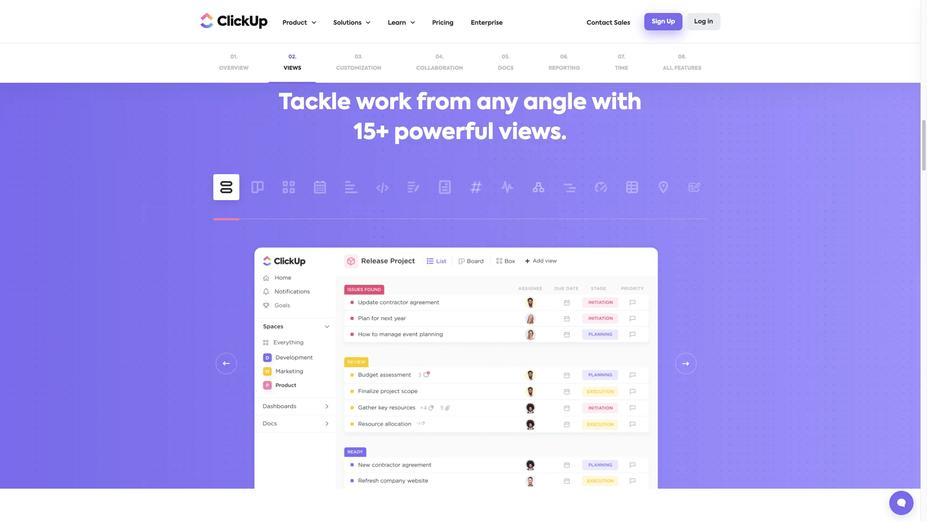 Task type: vqa. For each thing, say whether or not it's contained in the screenshot.


Task type: locate. For each thing, give the bounding box(es) containing it.
enterprise link
[[471, 0, 503, 43]]

main navigation element
[[283, 0, 721, 43]]

collaboration
[[416, 66, 463, 71]]

all
[[663, 66, 673, 71]]

04.
[[436, 55, 444, 60]]

list containing product
[[283, 0, 587, 43]]

customization
[[336, 66, 381, 71]]

contact sales link
[[587, 0, 630, 43]]

views
[[284, 66, 301, 71]]

sign up
[[652, 18, 675, 25]]

contact
[[587, 20, 613, 26]]

in
[[708, 18, 713, 25]]

log in link
[[687, 13, 721, 30]]

05.
[[502, 55, 510, 60]]

list
[[283, 0, 587, 43]]

product
[[283, 20, 307, 26]]

reporting
[[549, 66, 580, 71]]

all features
[[663, 66, 702, 71]]

product button
[[283, 0, 316, 43]]

views.
[[499, 122, 567, 144]]

tackle work from any angle with
[[279, 92, 642, 114]]

overview
[[219, 66, 249, 71]]

02.
[[289, 55, 296, 60]]

powerful
[[394, 122, 494, 144]]

nested subtasks & checklists image
[[512, 0, 708, 6]]



Task type: describe. For each thing, give the bounding box(es) containing it.
solutions button
[[333, 0, 371, 43]]

work
[[356, 92, 411, 114]]

sales
[[614, 20, 630, 26]]

learn button
[[388, 0, 415, 43]]

from
[[417, 92, 471, 114]]

07.
[[618, 55, 625, 60]]

log
[[694, 18, 706, 25]]

angle
[[524, 92, 587, 114]]

time
[[615, 66, 628, 71]]

contact sales
[[587, 20, 630, 26]]

03.
[[355, 55, 363, 60]]

pricing
[[432, 20, 454, 26]]

sign
[[652, 18, 665, 25]]

enterprise
[[471, 20, 503, 26]]

any
[[477, 92, 518, 114]]

features
[[675, 66, 702, 71]]

list view image
[[248, 241, 664, 522]]

06.
[[560, 55, 569, 60]]

up
[[667, 18, 675, 25]]

log in
[[694, 18, 713, 25]]

08.
[[678, 55, 687, 60]]

sign up button
[[645, 13, 683, 30]]

learn
[[388, 20, 406, 26]]

docs
[[498, 66, 514, 71]]

15+
[[354, 122, 389, 144]]

solutions
[[333, 20, 362, 26]]

tackle
[[279, 92, 351, 114]]

01.
[[230, 55, 238, 60]]

pricing link
[[432, 0, 454, 43]]

15+ powerful views.
[[354, 122, 567, 144]]

with
[[592, 92, 642, 114]]



